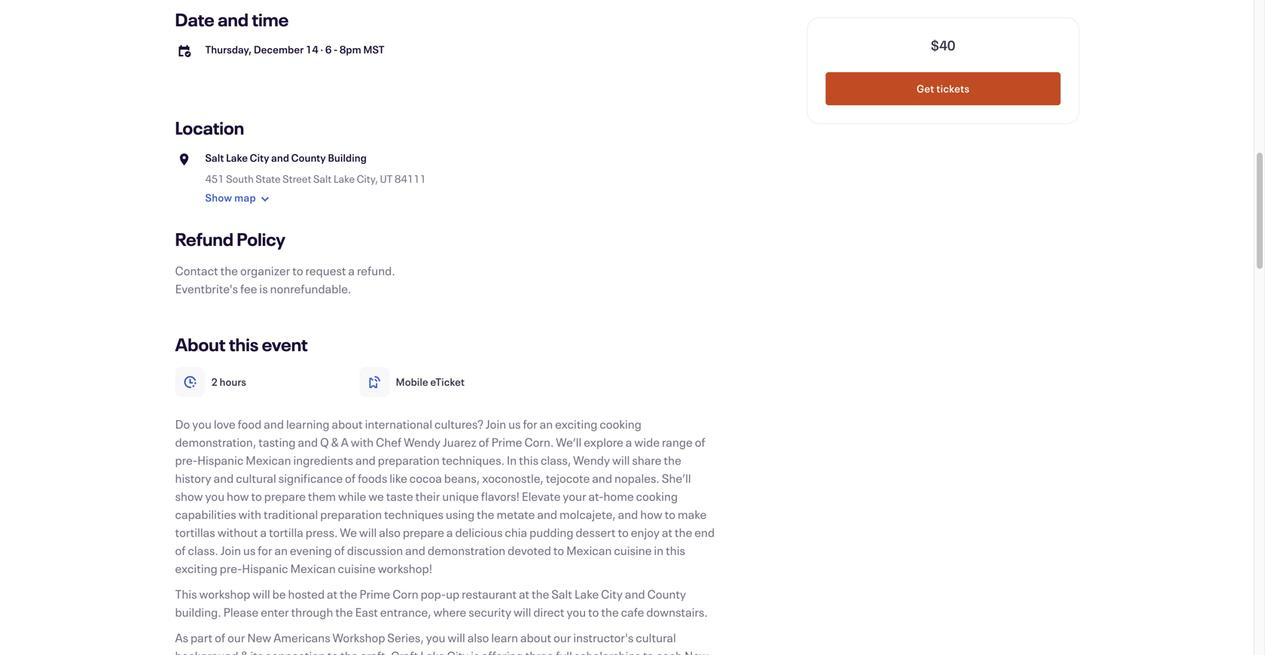 Task type: describe. For each thing, give the bounding box(es) containing it.
$40
[[931, 36, 956, 54]]

like
[[390, 471, 407, 487]]

of up techniques.
[[479, 435, 489, 451]]

make
[[678, 507, 707, 523]]

1 vertical spatial cooking
[[636, 489, 678, 505]]

beans,
[[444, 471, 480, 487]]

1 vertical spatial how
[[640, 507, 663, 523]]

and up pudding
[[537, 507, 557, 523]]

will left the be
[[253, 587, 270, 603]]

a left wide
[[626, 435, 632, 451]]

lake inside this workshop will be hosted at the prime corn pop-up restaurant at the salt lake city and county building. please enter through the east entrance, where security will direct you to the cafe downstairs.
[[575, 587, 599, 603]]

press.
[[306, 525, 338, 541]]

lake down building
[[334, 172, 355, 186]]

fee
[[240, 281, 257, 297]]

share
[[632, 453, 662, 469]]

0 vertical spatial mexican
[[246, 453, 291, 469]]

part
[[191, 630, 213, 647]]

where
[[433, 605, 466, 621]]

1 horizontal spatial at
[[519, 587, 530, 603]]

you up capabilities
[[205, 489, 225, 505]]

workshop!
[[378, 561, 432, 577]]

1 horizontal spatial wendy
[[573, 453, 610, 469]]

tortilla
[[269, 525, 303, 541]]

to left "each"
[[643, 648, 654, 656]]

wide
[[634, 435, 660, 451]]

elevate
[[522, 489, 561, 505]]

the up east
[[340, 587, 357, 603]]

refund policy
[[175, 227, 286, 251]]

city inside salt lake city and county building 451 south state street salt lake city, ut 84111
[[250, 151, 269, 165]]

tortillas
[[175, 525, 215, 541]]

demonstration,
[[175, 435, 256, 451]]

offering
[[482, 648, 523, 656]]

in
[[654, 543, 664, 559]]

unique
[[442, 489, 479, 505]]

workshop
[[333, 630, 385, 647]]

and inside salt lake city and county building 451 south state street salt lake city, ut 84111
[[271, 151, 289, 165]]

map
[[234, 191, 256, 205]]

0 horizontal spatial with
[[238, 507, 261, 523]]

is inside contact the organizer to request a refund. eventbrite's fee is nonrefundable.
[[259, 281, 268, 297]]

& inside do you love food and learning about international cultures? join us for an exciting cooking demonstration, tasting and q & a with chef wendy juarez of prime corn. we'll explore a wide range of pre-hispanic mexican ingredients and preparation techniques. in this class, wendy will share the history and cultural significance of foods like cocoa beans, xoconostle, tejocote and nopales. she'll show you how to prepare them while we taste their unique flavors! elevate your at-home cooking capabilities with traditional preparation techniques using the metate and molcajete, and how to make tortillas without a tortilla press. we will also prepare a delicious chia pudding dessert to enjoy at the end of class. join us for an evening of discussion and demonstration devoted to mexican cuisine in this exciting pre-hispanic mexican cuisine workshop!
[[331, 435, 339, 451]]

thursday, december 14 · 6 - 8pm mst
[[205, 43, 385, 56]]

city inside this workshop will be hosted at the prime corn pop-up restaurant at the salt lake city and county building. please enter through the east entrance, where security will direct you to the cafe downstairs.
[[601, 587, 623, 603]]

delicious
[[455, 525, 503, 541]]

the up direct
[[532, 587, 549, 603]]

home
[[604, 489, 634, 505]]

1 vertical spatial exciting
[[175, 561, 217, 577]]

capabilities
[[175, 507, 236, 523]]

the up she'll
[[664, 453, 681, 469]]

1 vertical spatial join
[[220, 543, 241, 559]]

to up without
[[251, 489, 262, 505]]

8pm
[[340, 43, 361, 56]]

1 horizontal spatial salt
[[313, 172, 332, 186]]

to inside this workshop will be hosted at the prime corn pop-up restaurant at the salt lake city and county building. please enter through the east entrance, where security will direct you to the cafe downstairs.
[[588, 605, 599, 621]]

series,
[[387, 630, 424, 647]]

451
[[205, 172, 224, 186]]

get tickets
[[917, 82, 970, 96]]

date
[[175, 8, 214, 31]]

0 vertical spatial exciting
[[555, 416, 598, 433]]

about inside do you love food and learning about international cultures? join us for an exciting cooking demonstration, tasting and q & a with chef wendy juarez of prime corn. we'll explore a wide range of pre-hispanic mexican ingredients and preparation techniques. in this class, wendy will share the history and cultural significance of foods like cocoa beans, xoconostle, tejocote and nopales. she'll show you how to prepare them while we taste their unique flavors! elevate your at-home cooking capabilities with traditional preparation techniques using the metate and molcajete, and how to make tortillas without a tortilla press. we will also prepare a delicious chia pudding dessert to enjoy at the end of class. join us for an evening of discussion and demonstration devoted to mexican cuisine in this exciting pre-hispanic mexican cuisine workshop!
[[332, 416, 363, 433]]

mst
[[363, 43, 385, 56]]

building.
[[175, 605, 221, 621]]

1 vertical spatial prepare
[[403, 525, 444, 541]]

techniques
[[384, 507, 444, 523]]

and up foods
[[356, 453, 376, 469]]

0 vertical spatial for
[[523, 416, 538, 433]]

december
[[254, 43, 304, 56]]

0 horizontal spatial for
[[258, 543, 272, 559]]

entrance,
[[380, 605, 431, 621]]

·
[[320, 43, 323, 56]]

tejocote
[[546, 471, 590, 487]]

also inside do you love food and learning about international cultures? join us for an exciting cooking demonstration, tasting and q & a with chef wendy juarez of prime corn. we'll explore a wide range of pre-hispanic mexican ingredients and preparation techniques. in this class, wendy will share the history and cultural significance of foods like cocoa beans, xoconostle, tejocote and nopales. she'll show you how to prepare them while we taste their unique flavors! elevate your at-home cooking capabilities with traditional preparation techniques using the metate and molcajete, and how to make tortillas without a tortilla press. we will also prepare a delicious chia pudding dessert to enjoy at the end of class. join us for an evening of discussion and demonstration devoted to mexican cuisine in this exciting pre-hispanic mexican cuisine workshop!
[[379, 525, 401, 541]]

lake up south
[[226, 151, 248, 165]]

of up while
[[345, 471, 356, 487]]

three
[[525, 648, 554, 656]]

& inside as part of our new americans workshop series, you will also learn about our instructor's cultural background & its connection to the craft. craft lake city is offering three full scholarships to each ne
[[241, 648, 248, 656]]

2 our from the left
[[554, 630, 571, 647]]

0 vertical spatial preparation
[[378, 453, 440, 469]]

tickets
[[937, 82, 970, 96]]

learning
[[286, 416, 330, 433]]

mobile eticket
[[396, 375, 465, 389]]

0 vertical spatial this
[[229, 333, 259, 357]]

1 vertical spatial an
[[274, 543, 288, 559]]

history
[[175, 471, 211, 487]]

we
[[340, 525, 357, 541]]

to left enjoy
[[618, 525, 629, 541]]

0 vertical spatial how
[[227, 489, 249, 505]]

show
[[205, 191, 232, 205]]

please
[[223, 605, 259, 621]]

craft.
[[360, 648, 389, 656]]

range
[[662, 435, 693, 451]]

the left east
[[335, 605, 353, 621]]

a left tortilla
[[260, 525, 267, 541]]

you right do
[[192, 416, 212, 433]]

0 horizontal spatial wendy
[[404, 435, 441, 451]]

state
[[256, 172, 281, 186]]

0 vertical spatial prepare
[[264, 489, 306, 505]]

building
[[328, 151, 367, 165]]

county inside this workshop will be hosted at the prime corn pop-up restaurant at the salt lake city and county building. please enter through the east entrance, where security will direct you to the cafe downstairs.
[[647, 587, 686, 603]]

show map
[[205, 191, 256, 205]]

show
[[175, 489, 203, 505]]

international
[[365, 416, 432, 433]]

traditional
[[264, 507, 318, 523]]

a down using
[[447, 525, 453, 541]]

thursday,
[[205, 43, 252, 56]]

2 hours
[[211, 375, 246, 389]]

while
[[338, 489, 366, 505]]

background
[[175, 648, 238, 656]]

end
[[695, 525, 715, 541]]

in
[[507, 453, 517, 469]]

food
[[238, 416, 262, 433]]

workshop
[[199, 587, 250, 603]]

craft
[[391, 648, 418, 656]]

-
[[334, 43, 338, 56]]

molcajete,
[[560, 507, 616, 523]]

1 vertical spatial hispanic
[[242, 561, 288, 577]]

the inside as part of our new americans workshop series, you will also learn about our instructor's cultural background & its connection to the craft. craft lake city is offering three full scholarships to each ne
[[341, 648, 358, 656]]

pop-
[[421, 587, 446, 603]]

location
[[175, 116, 244, 140]]

using
[[446, 507, 475, 523]]

you inside this workshop will be hosted at the prime corn pop-up restaurant at the salt lake city and county building. please enter through the east entrance, where security will direct you to the cafe downstairs.
[[567, 605, 586, 621]]

eticket
[[430, 375, 465, 389]]

0 vertical spatial with
[[351, 435, 374, 451]]

corn
[[393, 587, 419, 603]]

your
[[563, 489, 586, 505]]

devoted
[[508, 543, 551, 559]]

and down home on the bottom of page
[[618, 507, 638, 523]]

time
[[252, 8, 289, 31]]

and up the tasting
[[264, 416, 284, 433]]

and left q
[[298, 435, 318, 451]]

0 vertical spatial cuisine
[[614, 543, 652, 559]]

ingredients
[[293, 453, 353, 469]]

of left class.
[[175, 543, 186, 559]]

city,
[[357, 172, 378, 186]]

cocoa
[[410, 471, 442, 487]]

14
[[306, 43, 318, 56]]

class,
[[541, 453, 571, 469]]

to inside contact the organizer to request a refund. eventbrite's fee is nonrefundable.
[[292, 263, 303, 279]]

mobile
[[396, 375, 428, 389]]

you inside as part of our new americans workshop series, you will also learn about our instructor's cultural background & its connection to the craft. craft lake city is offering three full scholarships to each ne
[[426, 630, 445, 647]]

0 vertical spatial cooking
[[600, 416, 642, 433]]

0 vertical spatial pre-
[[175, 453, 197, 469]]



Task type: vqa. For each thing, say whether or not it's contained in the screenshot.
may
no



Task type: locate. For each thing, give the bounding box(es) containing it.
q
[[320, 435, 329, 451]]

corn.
[[525, 435, 554, 451]]

0 vertical spatial prime
[[491, 435, 522, 451]]

eventbrite's
[[175, 281, 238, 297]]

city up state
[[250, 151, 269, 165]]

wendy down explore
[[573, 453, 610, 469]]

our
[[228, 630, 245, 647], [554, 630, 571, 647]]

without
[[217, 525, 258, 541]]

chia
[[505, 525, 527, 541]]

hosted
[[288, 587, 325, 603]]

1 horizontal spatial us
[[508, 416, 521, 433]]

mexican down 'evening'
[[290, 561, 336, 577]]

prime up east
[[360, 587, 390, 603]]

an down tortilla
[[274, 543, 288, 559]]

0 vertical spatial salt
[[205, 151, 224, 165]]

how up without
[[227, 489, 249, 505]]

2 vertical spatial this
[[666, 543, 685, 559]]

1 vertical spatial salt
[[313, 172, 332, 186]]

will down "where"
[[448, 630, 465, 647]]

0 vertical spatial hispanic
[[197, 453, 244, 469]]

cuisine down enjoy
[[614, 543, 652, 559]]

2
[[211, 375, 218, 389]]

prime
[[491, 435, 522, 451], [360, 587, 390, 603]]

2 vertical spatial mexican
[[290, 561, 336, 577]]

lake inside as part of our new americans workshop series, you will also learn about our instructor's cultural background & its connection to the craft. craft lake city is offering three full scholarships to each ne
[[420, 648, 445, 656]]

at right restaurant
[[519, 587, 530, 603]]

0 horizontal spatial an
[[274, 543, 288, 559]]

salt right "street"
[[313, 172, 332, 186]]

1 vertical spatial cultural
[[636, 630, 676, 647]]

request
[[305, 263, 346, 279]]

do
[[175, 416, 190, 433]]

pre- up workshop
[[220, 561, 242, 577]]

1 horizontal spatial join
[[486, 416, 506, 433]]

2 vertical spatial city
[[447, 648, 469, 656]]

to up nonrefundable. at the top of the page
[[292, 263, 303, 279]]

taste
[[386, 489, 413, 505]]

cooking down she'll
[[636, 489, 678, 505]]

1 vertical spatial prime
[[360, 587, 390, 603]]

prime inside this workshop will be hosted at the prime corn pop-up restaurant at the salt lake city and county building. please enter through the east entrance, where security will direct you to the cafe downstairs.
[[360, 587, 390, 603]]

the inside contact the organizer to request a refund. eventbrite's fee is nonrefundable.
[[220, 263, 238, 279]]

get
[[917, 82, 934, 96]]

will left direct
[[514, 605, 531, 621]]

get tickets button
[[826, 72, 1061, 105]]

0 vertical spatial county
[[291, 151, 326, 165]]

about up three
[[520, 630, 551, 647]]

0 horizontal spatial cuisine
[[338, 561, 376, 577]]

of right part
[[215, 630, 225, 647]]

1 horizontal spatial cultural
[[636, 630, 676, 647]]

and up at-
[[592, 471, 612, 487]]

0 horizontal spatial pre-
[[175, 453, 197, 469]]

flavors!
[[481, 489, 520, 505]]

will up discussion
[[359, 525, 377, 541]]

0 vertical spatial about
[[332, 416, 363, 433]]

preparation up like
[[378, 453, 440, 469]]

0 horizontal spatial at
[[327, 587, 338, 603]]

a
[[348, 263, 355, 279], [626, 435, 632, 451], [260, 525, 267, 541], [447, 525, 453, 541]]

the left the cafe
[[601, 605, 619, 621]]

county inside salt lake city and county building 451 south state street salt lake city, ut 84111
[[291, 151, 326, 165]]

84111
[[395, 172, 426, 186]]

join down without
[[220, 543, 241, 559]]

you right direct
[[567, 605, 586, 621]]

city down "where"
[[447, 648, 469, 656]]

0 horizontal spatial us
[[243, 543, 256, 559]]

to up instructor's
[[588, 605, 599, 621]]

1 horizontal spatial &
[[331, 435, 339, 451]]

2 horizontal spatial city
[[601, 587, 623, 603]]

0 horizontal spatial about
[[332, 416, 363, 433]]

exciting up we'll
[[555, 416, 598, 433]]

tasting
[[259, 435, 296, 451]]

preparation
[[378, 453, 440, 469], [320, 507, 382, 523]]

pre-
[[175, 453, 197, 469], [220, 561, 242, 577]]

about up a
[[332, 416, 363, 433]]

prime inside do you love food and learning about international cultures? join us for an exciting cooking demonstration, tasting and q & a with chef wendy juarez of prime corn. we'll explore a wide range of pre-hispanic mexican ingredients and preparation techniques. in this class, wendy will share the history and cultural significance of foods like cocoa beans, xoconostle, tejocote and nopales. she'll show you how to prepare them while we taste their unique flavors! elevate your at-home cooking capabilities with traditional preparation techniques using the metate and molcajete, and how to make tortillas without a tortilla press. we will also prepare a delicious chia pudding dessert to enjoy at the end of class. join us for an evening of discussion and demonstration devoted to mexican cuisine in this exciting pre-hispanic mexican cuisine workshop!
[[491, 435, 522, 451]]

about
[[332, 416, 363, 433], [520, 630, 551, 647]]

1 horizontal spatial how
[[640, 507, 663, 523]]

preparation down while
[[320, 507, 382, 523]]

through
[[291, 605, 333, 621]]

1 vertical spatial us
[[243, 543, 256, 559]]

1 horizontal spatial county
[[647, 587, 686, 603]]

also up discussion
[[379, 525, 401, 541]]

a left refund.
[[348, 263, 355, 279]]

downstairs.
[[646, 605, 708, 621]]

significance
[[278, 471, 343, 487]]

will
[[612, 453, 630, 469], [359, 525, 377, 541], [253, 587, 270, 603], [514, 605, 531, 621], [448, 630, 465, 647]]

dessert
[[576, 525, 616, 541]]

1 horizontal spatial about
[[520, 630, 551, 647]]

0 horizontal spatial also
[[379, 525, 401, 541]]

of right range
[[695, 435, 706, 451]]

0 horizontal spatial cultural
[[236, 471, 276, 487]]

1 vertical spatial pre-
[[220, 561, 242, 577]]

0 horizontal spatial city
[[250, 151, 269, 165]]

1 horizontal spatial with
[[351, 435, 374, 451]]

them
[[308, 489, 336, 505]]

also inside as part of our new americans workshop series, you will also learn about our instructor's cultural background & its connection to the craft. craft lake city is offering three full scholarships to each ne
[[467, 630, 489, 647]]

contact the organizer to request a refund. eventbrite's fee is nonrefundable.
[[175, 263, 395, 297]]

0 vertical spatial join
[[486, 416, 506, 433]]

& left a
[[331, 435, 339, 451]]

an up corn.
[[540, 416, 553, 433]]

be
[[272, 587, 286, 603]]

you down "where"
[[426, 630, 445, 647]]

1 horizontal spatial an
[[540, 416, 553, 433]]

& left its
[[241, 648, 248, 656]]

a inside contact the organizer to request a refund. eventbrite's fee is nonrefundable.
[[348, 263, 355, 279]]

1 horizontal spatial is
[[471, 648, 479, 656]]

americans
[[274, 630, 330, 647]]

1 vertical spatial preparation
[[320, 507, 382, 523]]

this right "in"
[[519, 453, 539, 469]]

1 horizontal spatial prepare
[[403, 525, 444, 541]]

0 horizontal spatial exciting
[[175, 561, 217, 577]]

0 horizontal spatial prime
[[360, 587, 390, 603]]

us down without
[[243, 543, 256, 559]]

enter
[[261, 605, 289, 621]]

new
[[247, 630, 271, 647]]

about this event
[[175, 333, 308, 357]]

for
[[523, 416, 538, 433], [258, 543, 272, 559]]

0 horizontal spatial this
[[229, 333, 259, 357]]

xoconostle,
[[482, 471, 544, 487]]

1 vertical spatial city
[[601, 587, 623, 603]]

the up delicious
[[477, 507, 494, 523]]

is inside as part of our new americans workshop series, you will also learn about our instructor's cultural background & its connection to the craft. craft lake city is offering three full scholarships to each ne
[[471, 648, 479, 656]]

hispanic
[[197, 453, 244, 469], [242, 561, 288, 577]]

cultural inside as part of our new americans workshop series, you will also learn about our instructor's cultural background & its connection to the craft. craft lake city is offering three full scholarships to each ne
[[636, 630, 676, 647]]

and up the cafe
[[625, 587, 645, 603]]

0 vertical spatial an
[[540, 416, 553, 433]]

cafe
[[621, 605, 644, 621]]

0 horizontal spatial salt
[[205, 151, 224, 165]]

cuisine down discussion
[[338, 561, 376, 577]]

as
[[175, 630, 188, 647]]

city inside as part of our new americans workshop series, you will also learn about our instructor's cultural background & its connection to the craft. craft lake city is offering three full scholarships to each ne
[[447, 648, 469, 656]]

foods
[[358, 471, 387, 487]]

chef
[[376, 435, 402, 451]]

1 vertical spatial this
[[519, 453, 539, 469]]

prepare
[[264, 489, 306, 505], [403, 525, 444, 541]]

1 vertical spatial mexican
[[566, 543, 612, 559]]

do you love food and learning about international cultures? join us for an exciting cooking demonstration, tasting and q & a with chef wendy juarez of prime corn. we'll explore a wide range of pre-hispanic mexican ingredients and preparation techniques. in this class, wendy will share the history and cultural significance of foods like cocoa beans, xoconostle, tejocote and nopales. she'll show you how to prepare them while we taste their unique flavors! elevate your at-home cooking capabilities with traditional preparation techniques using the metate and molcajete, and how to make tortillas without a tortilla press. we will also prepare a delicious chia pudding dessert to enjoy at the end of class. join us for an evening of discussion and demonstration devoted to mexican cuisine in this exciting pre-hispanic mexican cuisine workshop!
[[175, 416, 715, 577]]

hispanic down 'demonstration,'
[[197, 453, 244, 469]]

1 vertical spatial with
[[238, 507, 261, 523]]

to left 'make'
[[665, 507, 676, 523]]

juarez
[[443, 435, 476, 451]]

pre- up the history in the left bottom of the page
[[175, 453, 197, 469]]

and up workshop!
[[405, 543, 425, 559]]

0 vertical spatial wendy
[[404, 435, 441, 451]]

to down 'workshop'
[[328, 648, 338, 656]]

salt inside this workshop will be hosted at the prime corn pop-up restaurant at the salt lake city and county building. please enter through the east entrance, where security will direct you to the cafe downstairs.
[[552, 587, 572, 603]]

our left new
[[228, 630, 245, 647]]

at right the hosted
[[327, 587, 338, 603]]

1 horizontal spatial pre-
[[220, 561, 242, 577]]

0 horizontal spatial is
[[259, 281, 268, 297]]

cultural up "each"
[[636, 630, 676, 647]]

2 horizontal spatial this
[[666, 543, 685, 559]]

0 horizontal spatial &
[[241, 648, 248, 656]]

6
[[325, 43, 332, 56]]

the down 'workshop'
[[341, 648, 358, 656]]

the up eventbrite's
[[220, 263, 238, 279]]

0 horizontal spatial prepare
[[264, 489, 306, 505]]

0 vertical spatial city
[[250, 151, 269, 165]]

0 vertical spatial also
[[379, 525, 401, 541]]

cultural
[[236, 471, 276, 487], [636, 630, 676, 647]]

county
[[291, 151, 326, 165], [647, 587, 686, 603]]

demonstration
[[428, 543, 505, 559]]

1 horizontal spatial prime
[[491, 435, 522, 451]]

1 vertical spatial for
[[258, 543, 272, 559]]

prepare down the techniques
[[403, 525, 444, 541]]

will up "nopales."
[[612, 453, 630, 469]]

its
[[250, 648, 263, 656]]

2 horizontal spatial salt
[[552, 587, 572, 603]]

0 horizontal spatial how
[[227, 489, 249, 505]]

at up in
[[662, 525, 673, 541]]

1 horizontal spatial also
[[467, 630, 489, 647]]

of inside as part of our new americans workshop series, you will also learn about our instructor's cultural background & its connection to the craft. craft lake city is offering three full scholarships to each ne
[[215, 630, 225, 647]]

2 horizontal spatial at
[[662, 525, 673, 541]]

this up hours
[[229, 333, 259, 357]]

about inside as part of our new americans workshop series, you will also learn about our instructor's cultural background & its connection to the craft. craft lake city is offering three full scholarships to each ne
[[520, 630, 551, 647]]

1 horizontal spatial this
[[519, 453, 539, 469]]

contact
[[175, 263, 218, 279]]

we
[[368, 489, 384, 505]]

exciting down class.
[[175, 561, 217, 577]]

how up enjoy
[[640, 507, 663, 523]]

the down 'make'
[[675, 525, 692, 541]]

full
[[556, 648, 572, 656]]

for down tortilla
[[258, 543, 272, 559]]

and right the history in the left bottom of the page
[[214, 471, 234, 487]]

date and time
[[175, 8, 289, 31]]

learn
[[491, 630, 518, 647]]

city up the cafe
[[601, 587, 623, 603]]

of down we at the bottom of the page
[[334, 543, 345, 559]]

hours
[[220, 375, 246, 389]]

organizer
[[240, 263, 290, 279]]

mexican down dessert
[[566, 543, 612, 559]]

is right fee
[[259, 281, 268, 297]]

0 vertical spatial &
[[331, 435, 339, 451]]

prime up "in"
[[491, 435, 522, 451]]

1 horizontal spatial for
[[523, 416, 538, 433]]

1 horizontal spatial cuisine
[[614, 543, 652, 559]]

1 our from the left
[[228, 630, 245, 647]]

scholarships
[[574, 648, 641, 656]]

at-
[[589, 489, 604, 505]]

south
[[226, 172, 254, 186]]

1 vertical spatial is
[[471, 648, 479, 656]]

2 vertical spatial salt
[[552, 587, 572, 603]]

how
[[227, 489, 249, 505], [640, 507, 663, 523]]

for up corn.
[[523, 416, 538, 433]]

1 vertical spatial wendy
[[573, 453, 610, 469]]

at
[[662, 525, 673, 541], [327, 587, 338, 603], [519, 587, 530, 603]]

cooking up explore
[[600, 416, 642, 433]]

hispanic up the be
[[242, 561, 288, 577]]

with right a
[[351, 435, 374, 451]]

cultural down the tasting
[[236, 471, 276, 487]]

this right in
[[666, 543, 685, 559]]

county up "street"
[[291, 151, 326, 165]]

and inside this workshop will be hosted at the prime corn pop-up restaurant at the salt lake city and county building. please enter through the east entrance, where security will direct you to the cafe downstairs.
[[625, 587, 645, 603]]

is left offering
[[471, 648, 479, 656]]

you
[[192, 416, 212, 433], [205, 489, 225, 505], [567, 605, 586, 621], [426, 630, 445, 647]]

mexican
[[246, 453, 291, 469], [566, 543, 612, 559], [290, 561, 336, 577]]

exciting
[[555, 416, 598, 433], [175, 561, 217, 577]]

0 vertical spatial us
[[508, 416, 521, 433]]

discussion
[[347, 543, 403, 559]]

event
[[262, 333, 308, 357]]

cultural inside do you love food and learning about international cultures? join us for an exciting cooking demonstration, tasting and q & a with chef wendy juarez of prime corn. we'll explore a wide range of pre-hispanic mexican ingredients and preparation techniques. in this class, wendy will share the history and cultural significance of foods like cocoa beans, xoconostle, tejocote and nopales. she'll show you how to prepare them while we taste their unique flavors! elevate your at-home cooking capabilities with traditional preparation techniques using the metate and molcajete, and how to make tortillas without a tortilla press. we will also prepare a delicious chia pudding dessert to enjoy at the end of class. join us for an evening of discussion and demonstration devoted to mexican cuisine in this exciting pre-hispanic mexican cuisine workshop!
[[236, 471, 276, 487]]

salt up 451
[[205, 151, 224, 165]]

this
[[175, 587, 197, 603]]

to
[[292, 263, 303, 279], [251, 489, 262, 505], [665, 507, 676, 523], [618, 525, 629, 541], [553, 543, 564, 559], [588, 605, 599, 621], [328, 648, 338, 656], [643, 648, 654, 656]]

lake right craft
[[420, 648, 445, 656]]

salt lake city and county building 451 south state street salt lake city, ut 84111
[[205, 151, 426, 186]]

their
[[415, 489, 440, 505]]

&
[[331, 435, 339, 451], [241, 648, 248, 656]]

to down pudding
[[553, 543, 564, 559]]

salt up direct
[[552, 587, 572, 603]]

1 vertical spatial &
[[241, 648, 248, 656]]

us up "in"
[[508, 416, 521, 433]]

1 vertical spatial county
[[647, 587, 686, 603]]

connection
[[265, 648, 325, 656]]

our up the full
[[554, 630, 571, 647]]

street
[[283, 172, 311, 186]]

mexican down the tasting
[[246, 453, 291, 469]]

0 vertical spatial is
[[259, 281, 268, 297]]

lake up instructor's
[[575, 587, 599, 603]]

0 vertical spatial cultural
[[236, 471, 276, 487]]

and up the 'thursday,'
[[218, 8, 249, 31]]

1 horizontal spatial our
[[554, 630, 571, 647]]

0 horizontal spatial join
[[220, 543, 241, 559]]

1 vertical spatial cuisine
[[338, 561, 376, 577]]

with
[[351, 435, 374, 451], [238, 507, 261, 523]]

of
[[479, 435, 489, 451], [695, 435, 706, 451], [345, 471, 356, 487], [175, 543, 186, 559], [334, 543, 345, 559], [215, 630, 225, 647]]

1 vertical spatial about
[[520, 630, 551, 647]]

will inside as part of our new americans workshop series, you will also learn about our instructor's cultural background & its connection to the craft. craft lake city is offering three full scholarships to each ne
[[448, 630, 465, 647]]

1 horizontal spatial city
[[447, 648, 469, 656]]

wendy down international
[[404, 435, 441, 451]]

1 horizontal spatial exciting
[[555, 416, 598, 433]]

each
[[656, 648, 682, 656]]

at inside do you love food and learning about international cultures? join us for an exciting cooking demonstration, tasting and q & a with chef wendy juarez of prime corn. we'll explore a wide range of pre-hispanic mexican ingredients and preparation techniques. in this class, wendy will share the history and cultural significance of foods like cocoa beans, xoconostle, tejocote and nopales. she'll show you how to prepare them while we taste their unique flavors! elevate your at-home cooking capabilities with traditional preparation techniques using the metate and molcajete, and how to make tortillas without a tortilla press. we will also prepare a delicious chia pudding dessert to enjoy at the end of class. join us for an evening of discussion and demonstration devoted to mexican cuisine in this exciting pre-hispanic mexican cuisine workshop!
[[662, 525, 673, 541]]



